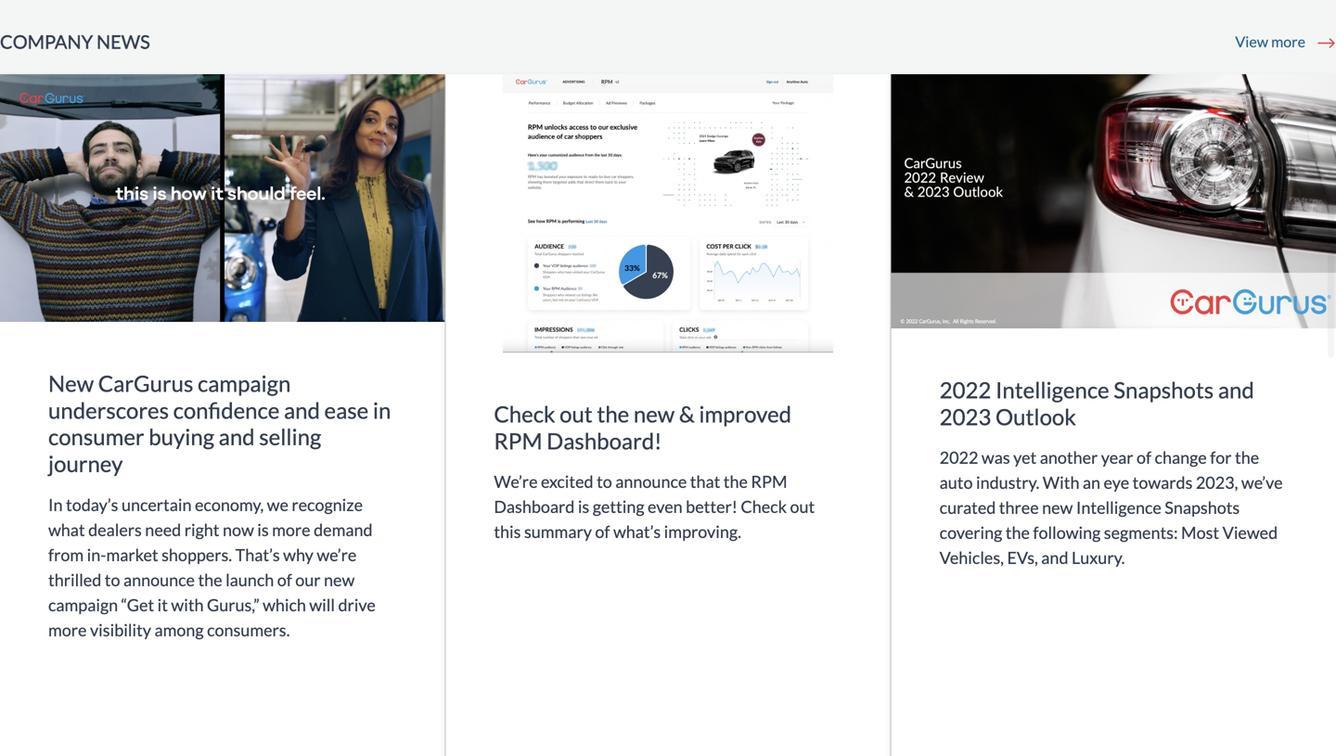Task type: vqa. For each thing, say whether or not it's contained in the screenshot.
THREE
yes



Task type: locate. For each thing, give the bounding box(es) containing it.
launch
[[226, 570, 274, 590]]

intelligence down eye at the right of page
[[1076, 497, 1162, 518]]

2022 for 2022 intelligence snapshots and 2023 outlook
[[940, 377, 991, 403]]

announce up even
[[616, 472, 687, 492]]

following
[[1033, 523, 1101, 543]]

campaign up confidence at the bottom left of the page
[[198, 370, 291, 397]]

curated
[[940, 497, 996, 518]]

1 horizontal spatial new
[[634, 401, 675, 427]]

why
[[283, 545, 314, 565]]

0 horizontal spatial to
[[105, 570, 120, 590]]

this
[[494, 522, 521, 542]]

more right view
[[1271, 33, 1306, 51]]

1 image to illustrate article content image from the left
[[0, 74, 445, 322]]

check right better!
[[741, 497, 787, 517]]

to up getting
[[597, 472, 612, 492]]

0 vertical spatial intelligence
[[996, 377, 1110, 403]]

1 vertical spatial campaign
[[48, 595, 118, 615]]

evs,
[[1007, 548, 1038, 568]]

2022 up 2023
[[940, 377, 991, 403]]

in today's uncertain economy, we recognize what dealers need right now is more demand from in-market shoppers. that's why we're thrilled to announce the launch of our new campaign "get it with gurus," which will drive more visibility among consumers.
[[48, 494, 376, 640]]

2 vertical spatial of
[[277, 570, 292, 590]]

luxury.
[[1072, 548, 1125, 568]]

0 horizontal spatial check
[[494, 401, 555, 427]]

1 vertical spatial out
[[790, 497, 815, 517]]

2022 was yet another year of change for the auto industry. with an eye towards 2023, we've curated three new intelligence snapshots covering the following segments: most viewed vehicles, evs, and luxury.
[[940, 447, 1283, 568]]

dashboard
[[494, 497, 575, 517]]

1 vertical spatial announce
[[123, 570, 195, 590]]

improving.
[[664, 522, 741, 542]]

0 horizontal spatial of
[[277, 570, 292, 590]]

what
[[48, 519, 85, 540]]

1 vertical spatial to
[[105, 570, 120, 590]]

0 vertical spatial rpm
[[494, 428, 542, 454]]

which
[[263, 595, 306, 615]]

1 horizontal spatial more
[[272, 519, 311, 540]]

new
[[48, 370, 94, 397]]

1 horizontal spatial is
[[578, 497, 589, 517]]

0 horizontal spatial new
[[324, 570, 355, 590]]

more
[[1271, 33, 1306, 51], [272, 519, 311, 540], [48, 620, 87, 640]]

0 horizontal spatial image to illustrate article content image
[[0, 74, 445, 322]]

1 horizontal spatial announce
[[616, 472, 687, 492]]

is right now
[[257, 519, 269, 540]]

thrilled
[[48, 570, 101, 590]]

rpm for we're excited to announce that the rpm dashboard is getting even better! check out this summary of what's improving.
[[751, 472, 787, 492]]

and down following
[[1041, 548, 1069, 568]]

&
[[679, 401, 695, 427]]

1 horizontal spatial campaign
[[198, 370, 291, 397]]

and down confidence at the bottom left of the page
[[219, 424, 255, 450]]

image to illustrate article content image for the
[[446, 74, 891, 353]]

and up for
[[1218, 377, 1254, 403]]

1 horizontal spatial rpm
[[751, 472, 787, 492]]

for
[[1210, 447, 1232, 468]]

1 horizontal spatial to
[[597, 472, 612, 492]]

check
[[494, 401, 555, 427], [741, 497, 787, 517]]

is
[[578, 497, 589, 517], [257, 519, 269, 540]]

1 horizontal spatial check
[[741, 497, 787, 517]]

of down getting
[[595, 522, 610, 542]]

2 horizontal spatial image to illustrate article content image
[[891, 74, 1336, 329]]

will
[[309, 595, 335, 615]]

of left our
[[277, 570, 292, 590]]

more up why
[[272, 519, 311, 540]]

our
[[295, 570, 321, 590]]

0 horizontal spatial more
[[48, 620, 87, 640]]

2 2022 from the top
[[940, 447, 979, 468]]

2022 up auto
[[940, 447, 979, 468]]

0 vertical spatial campaign
[[198, 370, 291, 397]]

with
[[1043, 472, 1080, 493]]

to inside we're excited to announce that the rpm dashboard is getting even better! check out this summary of what's improving.
[[597, 472, 612, 492]]

another
[[1040, 447, 1098, 468]]

rpm right that
[[751, 472, 787, 492]]

rpm
[[494, 428, 542, 454], [751, 472, 787, 492]]

2022 inside '2022 was yet another year of change for the auto industry. with an eye towards 2023, we've curated three new intelligence snapshots covering the following segments: most viewed vehicles, evs, and luxury.'
[[940, 447, 979, 468]]

out right better!
[[790, 497, 815, 517]]

0 horizontal spatial rpm
[[494, 428, 542, 454]]

getting
[[593, 497, 645, 517]]

1 vertical spatial rpm
[[751, 472, 787, 492]]

3 image to illustrate article content image from the left
[[891, 74, 1336, 329]]

intelligence up outlook at the right
[[996, 377, 1110, 403]]

new inside in today's uncertain economy, we recognize what dealers need right now is more demand from in-market shoppers. that's why we're thrilled to announce the launch of our new campaign "get it with gurus," which will drive more visibility among consumers.
[[324, 570, 355, 590]]

rpm inside we're excited to announce that the rpm dashboard is getting even better! check out this summary of what's improving.
[[751, 472, 787, 492]]

segments:
[[1104, 523, 1178, 543]]

the down shoppers.
[[198, 570, 222, 590]]

0 vertical spatial 2022
[[940, 377, 991, 403]]

0 vertical spatial out
[[560, 401, 593, 427]]

0 vertical spatial is
[[578, 497, 589, 517]]

buying
[[149, 424, 214, 450]]

0 vertical spatial snapshots
[[1114, 377, 1214, 403]]

2 horizontal spatial more
[[1271, 33, 1306, 51]]

2 horizontal spatial of
[[1137, 447, 1152, 468]]

1 2022 from the top
[[940, 377, 991, 403]]

is down the excited
[[578, 497, 589, 517]]

snapshots up change
[[1114, 377, 1214, 403]]

year
[[1101, 447, 1134, 468]]

today's
[[66, 494, 118, 515]]

to down the in- on the bottom of page
[[105, 570, 120, 590]]

shoppers.
[[162, 545, 232, 565]]

view more link
[[1236, 31, 1336, 53]]

campaign inside new cargurus campaign underscores confidence and ease in consumer buying and selling journey
[[198, 370, 291, 397]]

1 vertical spatial of
[[595, 522, 610, 542]]

industry.
[[976, 472, 1040, 493]]

more down thrilled
[[48, 620, 87, 640]]

1 horizontal spatial out
[[790, 497, 815, 517]]

out up dashboard!
[[560, 401, 593, 427]]

1 vertical spatial check
[[741, 497, 787, 517]]

the
[[597, 401, 629, 427], [1235, 447, 1259, 468], [724, 472, 748, 492], [1006, 523, 1030, 543], [198, 570, 222, 590]]

1 vertical spatial snapshots
[[1165, 497, 1240, 518]]

auto
[[940, 472, 973, 493]]

0 vertical spatial announce
[[616, 472, 687, 492]]

2 horizontal spatial new
[[1042, 497, 1073, 518]]

2 image to illustrate article content image from the left
[[446, 74, 891, 353]]

we're excited to announce that the rpm dashboard is getting even better! check out this summary of what's improving.
[[494, 472, 815, 542]]

long arrow right image
[[1317, 31, 1336, 53]]

0 vertical spatial to
[[597, 472, 612, 492]]

out inside we're excited to announce that the rpm dashboard is getting even better! check out this summary of what's improving.
[[790, 497, 815, 517]]

0 horizontal spatial announce
[[123, 570, 195, 590]]

rpm inside "check out the new & improved rpm dashboard!"
[[494, 428, 542, 454]]

2 vertical spatial new
[[324, 570, 355, 590]]

yet
[[1013, 447, 1037, 468]]

is inside in today's uncertain economy, we recognize what dealers need right now is more demand from in-market shoppers. that's why we're thrilled to announce the launch of our new campaign "get it with gurus," which will drive more visibility among consumers.
[[257, 519, 269, 540]]

0 horizontal spatial campaign
[[48, 595, 118, 615]]

ease
[[324, 397, 369, 424]]

of inside we're excited to announce that the rpm dashboard is getting even better! check out this summary of what's improving.
[[595, 522, 610, 542]]

2022 for 2022 was yet another year of change for the auto industry. with an eye towards 2023, we've curated three new intelligence snapshots covering the following segments: most viewed vehicles, evs, and luxury.
[[940, 447, 979, 468]]

new inside '2022 was yet another year of change for the auto industry. with an eye towards 2023, we've curated three new intelligence snapshots covering the following segments: most viewed vehicles, evs, and luxury.'
[[1042, 497, 1073, 518]]

1 vertical spatial is
[[257, 519, 269, 540]]

the down three
[[1006, 523, 1030, 543]]

snapshots up 'most'
[[1165, 497, 1240, 518]]

new left &
[[634, 401, 675, 427]]

intelligence
[[996, 377, 1110, 403], [1076, 497, 1162, 518]]

even
[[648, 497, 683, 517]]

covering
[[940, 523, 1003, 543]]

1 horizontal spatial of
[[595, 522, 610, 542]]

drive
[[338, 595, 376, 615]]

0 horizontal spatial out
[[560, 401, 593, 427]]

that
[[690, 472, 720, 492]]

0 horizontal spatial is
[[257, 519, 269, 540]]

view
[[1236, 33, 1269, 51]]

check out the new & improved rpm dashboard!
[[494, 401, 792, 454]]

image to illustrate article content image
[[0, 74, 445, 322], [446, 74, 891, 353], [891, 74, 1336, 329]]

announce inside we're excited to announce that the rpm dashboard is getting even better! check out this summary of what's improving.
[[616, 472, 687, 492]]

in
[[373, 397, 391, 424]]

announce up it
[[123, 570, 195, 590]]

2022 inside 2022 intelligence snapshots and 2023 outlook
[[940, 377, 991, 403]]

0 vertical spatial check
[[494, 401, 555, 427]]

summary
[[524, 522, 592, 542]]

campaign down thrilled
[[48, 595, 118, 615]]

0 vertical spatial more
[[1271, 33, 1306, 51]]

check up the we're
[[494, 401, 555, 427]]

rpm up the we're
[[494, 428, 542, 454]]

the inside we're excited to announce that the rpm dashboard is getting even better! check out this summary of what's improving.
[[724, 472, 748, 492]]

new down the 'we're'
[[324, 570, 355, 590]]

0 vertical spatial of
[[1137, 447, 1152, 468]]

the up dashboard!
[[597, 401, 629, 427]]

0 vertical spatial new
[[634, 401, 675, 427]]

of
[[1137, 447, 1152, 468], [595, 522, 610, 542], [277, 570, 292, 590]]

1 vertical spatial new
[[1042, 497, 1073, 518]]

2022
[[940, 377, 991, 403], [940, 447, 979, 468]]

and
[[1218, 377, 1254, 403], [284, 397, 320, 424], [219, 424, 255, 450], [1041, 548, 1069, 568]]

is inside we're excited to announce that the rpm dashboard is getting even better! check out this summary of what's improving.
[[578, 497, 589, 517]]

snapshots
[[1114, 377, 1214, 403], [1165, 497, 1240, 518]]

1 vertical spatial 2022
[[940, 447, 979, 468]]

image to illustrate article content image for snapshots
[[891, 74, 1336, 329]]

out
[[560, 401, 593, 427], [790, 497, 815, 517]]

campaign
[[198, 370, 291, 397], [48, 595, 118, 615]]

with
[[171, 595, 204, 615]]

1 horizontal spatial image to illustrate article content image
[[446, 74, 891, 353]]

announce
[[616, 472, 687, 492], [123, 570, 195, 590]]

the right for
[[1235, 447, 1259, 468]]

check inside "check out the new & improved rpm dashboard!"
[[494, 401, 555, 427]]

new down with
[[1042, 497, 1073, 518]]

to
[[597, 472, 612, 492], [105, 570, 120, 590]]

the right that
[[724, 472, 748, 492]]

market
[[106, 545, 158, 565]]

improved
[[699, 401, 792, 427]]

of right year
[[1137, 447, 1152, 468]]

1 vertical spatial intelligence
[[1076, 497, 1162, 518]]

new inside "check out the new & improved rpm dashboard!"
[[634, 401, 675, 427]]



Task type: describe. For each thing, give the bounding box(es) containing it.
we
[[267, 494, 288, 515]]

the inside in today's uncertain economy, we recognize what dealers need right now is more demand from in-market shoppers. that's why we're thrilled to announce the launch of our new campaign "get it with gurus," which will drive more visibility among consumers.
[[198, 570, 222, 590]]

recognize
[[292, 494, 363, 515]]

outlook
[[996, 403, 1076, 430]]

now
[[223, 519, 254, 540]]

from
[[48, 545, 84, 565]]

what's
[[613, 522, 661, 542]]

demand
[[314, 519, 373, 540]]

confidence
[[173, 397, 280, 424]]

of inside in today's uncertain economy, we recognize what dealers need right now is more demand from in-market shoppers. that's why we're thrilled to announce the launch of our new campaign "get it with gurus," which will drive more visibility among consumers.
[[277, 570, 292, 590]]

company
[[0, 31, 93, 53]]

we're
[[494, 472, 538, 492]]

dealers
[[88, 519, 142, 540]]

change
[[1155, 447, 1207, 468]]

among
[[154, 620, 204, 640]]

intelligence inside 2022 intelligence snapshots and 2023 outlook
[[996, 377, 1110, 403]]

of inside '2022 was yet another year of change for the auto industry. with an eye towards 2023, we've curated three new intelligence snapshots covering the following segments: most viewed vehicles, evs, and luxury.'
[[1137, 447, 1152, 468]]

2 vertical spatial more
[[48, 620, 87, 640]]

2023,
[[1196, 472, 1238, 493]]

uncertain
[[122, 494, 192, 515]]

was
[[982, 447, 1010, 468]]

campaign inside in today's uncertain economy, we recognize what dealers need right now is more demand from in-market shoppers. that's why we're thrilled to announce the launch of our new campaign "get it with gurus," which will drive more visibility among consumers.
[[48, 595, 118, 615]]

new cargurus campaign underscores confidence and ease in consumer buying and selling journey
[[48, 370, 391, 477]]

better!
[[686, 497, 738, 517]]

visibility
[[90, 620, 151, 640]]

that's
[[235, 545, 280, 565]]

eye
[[1104, 472, 1130, 493]]

2022 intelligence snapshots and 2023 outlook
[[940, 377, 1254, 430]]

it
[[157, 595, 168, 615]]

journey
[[48, 451, 123, 477]]

and inside 2022 intelligence snapshots and 2023 outlook
[[1218, 377, 1254, 403]]

snapshots inside '2022 was yet another year of change for the auto industry. with an eye towards 2023, we've curated three new intelligence snapshots covering the following segments: most viewed vehicles, evs, and luxury.'
[[1165, 497, 1240, 518]]

vehicles,
[[940, 548, 1004, 568]]

2023
[[940, 403, 991, 430]]

viewed
[[1223, 523, 1278, 543]]

towards
[[1133, 472, 1193, 493]]

out inside "check out the new & improved rpm dashboard!"
[[560, 401, 593, 427]]

image to illustrate article content image for campaign
[[0, 74, 445, 322]]

cargurus
[[98, 370, 193, 397]]

most
[[1181, 523, 1219, 543]]

and inside '2022 was yet another year of change for the auto industry. with an eye towards 2023, we've curated three new intelligence snapshots covering the following segments: most viewed vehicles, evs, and luxury.'
[[1041, 548, 1069, 568]]

we've
[[1242, 472, 1283, 493]]

an
[[1083, 472, 1101, 493]]

1 vertical spatial more
[[272, 519, 311, 540]]

announce inside in today's uncertain economy, we recognize what dealers need right now is more demand from in-market shoppers. that's why we're thrilled to announce the launch of our new campaign "get it with gurus," which will drive more visibility among consumers.
[[123, 570, 195, 590]]

to inside in today's uncertain economy, we recognize what dealers need right now is more demand from in-market shoppers. that's why we're thrilled to announce the launch of our new campaign "get it with gurus," which will drive more visibility among consumers.
[[105, 570, 120, 590]]

view more
[[1236, 33, 1306, 51]]

economy,
[[195, 494, 264, 515]]

rpm for check out the new & improved rpm dashboard!
[[494, 428, 542, 454]]

need
[[145, 519, 181, 540]]

excited
[[541, 472, 594, 492]]

in
[[48, 494, 63, 515]]

snapshots inside 2022 intelligence snapshots and 2023 outlook
[[1114, 377, 1214, 403]]

company news
[[0, 31, 150, 53]]

three
[[999, 497, 1039, 518]]

consumers.
[[207, 620, 290, 640]]

gurus,"
[[207, 595, 259, 615]]

the inside "check out the new & improved rpm dashboard!"
[[597, 401, 629, 427]]

consumer
[[48, 424, 144, 450]]

news
[[97, 31, 150, 53]]

we're
[[317, 545, 357, 565]]

selling
[[259, 424, 321, 450]]

right
[[184, 519, 219, 540]]

intelligence inside '2022 was yet another year of change for the auto industry. with an eye towards 2023, we've curated three new intelligence snapshots covering the following segments: most viewed vehicles, evs, and luxury.'
[[1076, 497, 1162, 518]]

underscores
[[48, 397, 169, 424]]

dashboard!
[[547, 428, 662, 454]]

check inside we're excited to announce that the rpm dashboard is getting even better! check out this summary of what's improving.
[[741, 497, 787, 517]]

and up selling
[[284, 397, 320, 424]]

in-
[[87, 545, 106, 565]]

"get
[[121, 595, 154, 615]]



